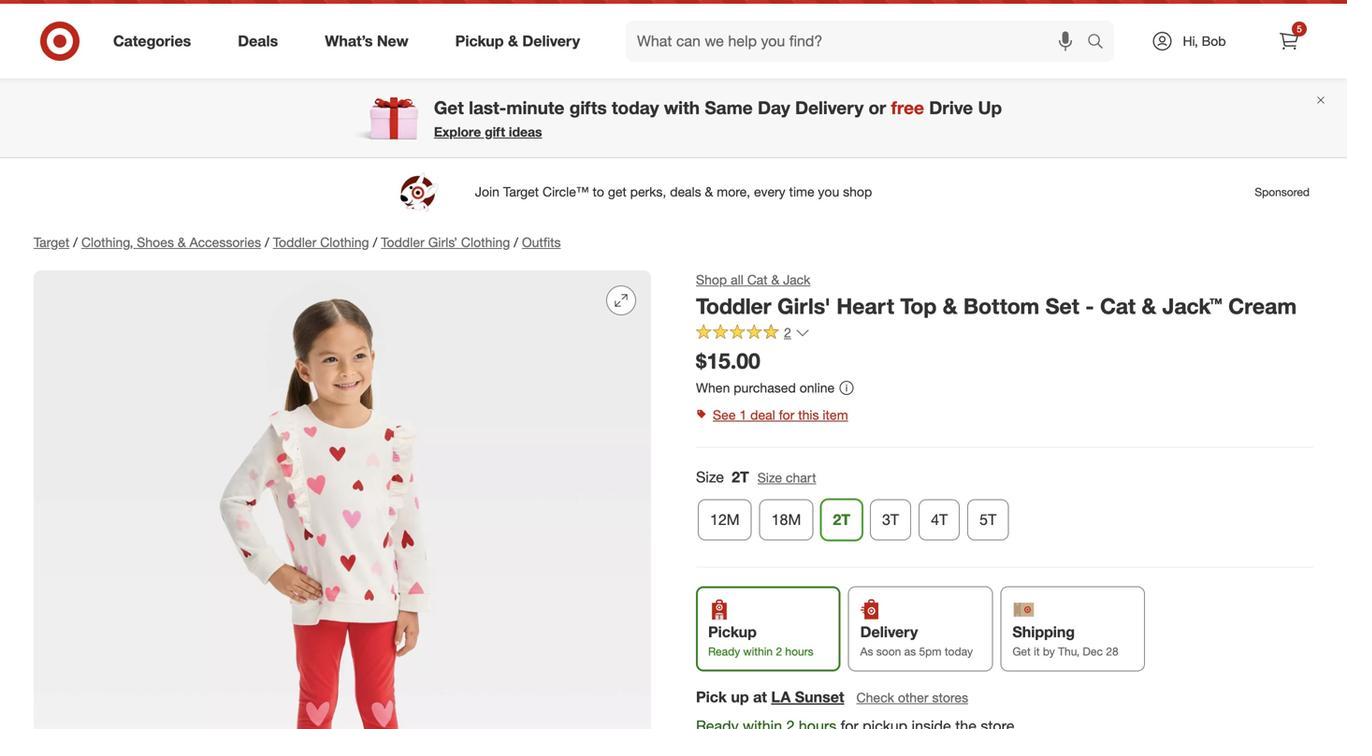 Task type: describe. For each thing, give the bounding box(es) containing it.
or
[[869, 97, 887, 118]]

1
[[740, 407, 747, 423]]

deals link
[[222, 21, 302, 62]]

same
[[705, 97, 753, 118]]

5
[[1298, 23, 1303, 35]]

up
[[731, 688, 749, 706]]

heart
[[837, 293, 895, 319]]

pickup & delivery link
[[440, 21, 604, 62]]

deal
[[751, 407, 776, 423]]

this
[[799, 407, 820, 423]]

gift
[[485, 124, 506, 140]]

sunset
[[795, 688, 845, 706]]

clothing,
[[81, 234, 133, 250]]

0 horizontal spatial size
[[696, 468, 725, 486]]

2 inside pickup ready within 2 hours
[[776, 644, 783, 658]]

4t
[[931, 511, 948, 529]]

target
[[34, 234, 70, 250]]

jack™
[[1163, 293, 1223, 319]]

it
[[1034, 644, 1041, 658]]

soon
[[877, 644, 902, 658]]

gifts
[[570, 97, 607, 118]]

12m
[[710, 511, 740, 529]]

12m link
[[698, 499, 752, 541]]

target link
[[34, 234, 70, 250]]

today inside get last-minute gifts today with same day delivery or free drive up explore gift ideas
[[612, 97, 659, 118]]

pick up at la sunset
[[696, 688, 845, 706]]

get inside shipping get it by thu, dec 28
[[1013, 644, 1031, 658]]

shipping get it by thu, dec 28
[[1013, 623, 1119, 658]]

2t inside 'link'
[[833, 511, 851, 529]]

1 / from the left
[[73, 234, 78, 250]]

3t
[[883, 511, 900, 529]]

group containing size
[[695, 467, 1314, 548]]

within
[[744, 644, 773, 658]]

shipping
[[1013, 623, 1076, 641]]

2t link
[[821, 499, 863, 541]]

see 1 deal for this item
[[713, 407, 849, 423]]

& right shoes on the top
[[178, 234, 186, 250]]

28
[[1107, 644, 1119, 658]]

ready
[[709, 644, 741, 658]]

clothing, shoes & accessories link
[[81, 234, 261, 250]]

pick
[[696, 688, 727, 706]]

shop all cat & jack toddler girls' heart top & bottom set - cat & jack™ cream
[[696, 271, 1298, 319]]

3 / from the left
[[373, 234, 377, 250]]

18m link
[[760, 499, 814, 541]]

1 horizontal spatial cat
[[1101, 293, 1136, 319]]

toddler clothing link
[[273, 234, 369, 250]]

hi,
[[1184, 33, 1199, 49]]

for
[[779, 407, 795, 423]]

advertisement region
[[19, 169, 1329, 214]]

at
[[754, 688, 768, 706]]

cream
[[1229, 293, 1298, 319]]

minute
[[507, 97, 565, 118]]

categories link
[[97, 21, 215, 62]]

pickup & delivery
[[456, 32, 580, 50]]

other
[[899, 689, 929, 706]]

check other stores
[[857, 689, 969, 706]]

0 horizontal spatial cat
[[748, 271, 768, 288]]

jack
[[784, 271, 811, 288]]

bob
[[1202, 33, 1227, 49]]

hours
[[786, 644, 814, 658]]

what's
[[325, 32, 373, 50]]

set
[[1046, 293, 1080, 319]]

outfits link
[[522, 234, 561, 250]]

size chart button
[[757, 468, 818, 488]]

by
[[1044, 644, 1056, 658]]

see
[[713, 407, 736, 423]]

girls'
[[778, 293, 831, 319]]

la
[[772, 688, 791, 706]]

pickup ready within 2 hours
[[709, 623, 814, 658]]

deals
[[238, 32, 278, 50]]

5t link
[[968, 499, 1009, 541]]

when purchased online
[[696, 380, 835, 396]]

last-
[[469, 97, 507, 118]]

toddler inside shop all cat & jack toddler girls' heart top & bottom set - cat & jack™ cream
[[696, 293, 772, 319]]

0 vertical spatial delivery
[[523, 32, 580, 50]]

see 1 deal for this item link
[[696, 402, 1314, 428]]

delivery inside get last-minute gifts today with same day delivery or free drive up explore gift ideas
[[796, 97, 864, 118]]

size inside size 2t size chart
[[758, 469, 783, 486]]



Task type: locate. For each thing, give the bounding box(es) containing it.
group
[[695, 467, 1314, 548]]

0 horizontal spatial pickup
[[456, 32, 504, 50]]

check other stores button
[[856, 688, 970, 708]]

size up 12m
[[696, 468, 725, 486]]

pickup up last-
[[456, 32, 504, 50]]

size 2t size chart
[[696, 468, 817, 486]]

toddler left the girls'
[[381, 234, 425, 250]]

delivery
[[523, 32, 580, 50], [796, 97, 864, 118], [861, 623, 919, 641]]

18m
[[772, 511, 802, 529]]

search
[[1079, 34, 1124, 52]]

la sunset button
[[772, 687, 845, 708]]

2 horizontal spatial toddler
[[696, 293, 772, 319]]

get inside get last-minute gifts today with same day delivery or free drive up explore gift ideas
[[434, 97, 464, 118]]

1 vertical spatial 2
[[776, 644, 783, 658]]

0 vertical spatial 2t
[[732, 468, 750, 486]]

-
[[1086, 293, 1095, 319]]

delivery as soon as 5pm today
[[861, 623, 974, 658]]

& up minute
[[508, 32, 519, 50]]

0 horizontal spatial today
[[612, 97, 659, 118]]

delivery up minute
[[523, 32, 580, 50]]

2 left hours
[[776, 644, 783, 658]]

5t
[[980, 511, 997, 529]]

2 down girls'
[[784, 325, 792, 341]]

0 vertical spatial 2
[[784, 325, 792, 341]]

day
[[758, 97, 791, 118]]

& left jack
[[772, 271, 780, 288]]

what's new
[[325, 32, 409, 50]]

5 link
[[1269, 21, 1311, 62]]

$15.00
[[696, 348, 761, 374]]

0 horizontal spatial clothing
[[320, 234, 369, 250]]

toddler
[[273, 234, 317, 250], [381, 234, 425, 250], [696, 293, 772, 319]]

top
[[901, 293, 937, 319]]

2t
[[732, 468, 750, 486], [833, 511, 851, 529]]

shoes
[[137, 234, 174, 250]]

dec
[[1083, 644, 1104, 658]]

toddler right accessories
[[273, 234, 317, 250]]

0 vertical spatial pickup
[[456, 32, 504, 50]]

& inside pickup & delivery link
[[508, 32, 519, 50]]

check
[[857, 689, 895, 706]]

1 vertical spatial delivery
[[796, 97, 864, 118]]

& left the jack™
[[1142, 293, 1157, 319]]

item
[[823, 407, 849, 423]]

explore
[[434, 124, 481, 140]]

search button
[[1079, 21, 1124, 66]]

today
[[612, 97, 659, 118], [945, 644, 974, 658]]

1 horizontal spatial today
[[945, 644, 974, 658]]

free
[[892, 97, 925, 118]]

new
[[377, 32, 409, 50]]

1 horizontal spatial toddler
[[381, 234, 425, 250]]

/ left the outfits
[[514, 234, 519, 250]]

1 clothing from the left
[[320, 234, 369, 250]]

1 vertical spatial get
[[1013, 644, 1031, 658]]

/ right target link
[[73, 234, 78, 250]]

1 horizontal spatial get
[[1013, 644, 1031, 658]]

pickup
[[456, 32, 504, 50], [709, 623, 757, 641]]

2t up 12m
[[732, 468, 750, 486]]

1 horizontal spatial size
[[758, 469, 783, 486]]

2
[[784, 325, 792, 341], [776, 644, 783, 658]]

1 horizontal spatial clothing
[[461, 234, 510, 250]]

pickup up the ready
[[709, 623, 757, 641]]

0 horizontal spatial toddler
[[273, 234, 317, 250]]

1 vertical spatial today
[[945, 644, 974, 658]]

with
[[664, 97, 700, 118]]

purchased
[[734, 380, 796, 396]]

delivery up soon
[[861, 623, 919, 641]]

as
[[905, 644, 917, 658]]

toddler girls' heart top & bottom set - cat & jack™ cream, 1 of 4 image
[[34, 271, 652, 729]]

categories
[[113, 32, 191, 50]]

as
[[861, 644, 874, 658]]

when
[[696, 380, 730, 396]]

bottom
[[964, 293, 1040, 319]]

toddler down all
[[696, 293, 772, 319]]

today inside delivery as soon as 5pm today
[[945, 644, 974, 658]]

4 / from the left
[[514, 234, 519, 250]]

1 vertical spatial 2t
[[833, 511, 851, 529]]

today right 5pm
[[945, 644, 974, 658]]

girls'
[[428, 234, 458, 250]]

size
[[696, 468, 725, 486], [758, 469, 783, 486]]

0 vertical spatial today
[[612, 97, 659, 118]]

0 horizontal spatial get
[[434, 97, 464, 118]]

up
[[979, 97, 1003, 118]]

2 vertical spatial delivery
[[861, 623, 919, 641]]

drive
[[930, 97, 974, 118]]

delivery inside delivery as soon as 5pm today
[[861, 623, 919, 641]]

ideas
[[509, 124, 542, 140]]

2 link
[[696, 324, 810, 345]]

get last-minute gifts today with same day delivery or free drive up explore gift ideas
[[434, 97, 1003, 140]]

accessories
[[190, 234, 261, 250]]

shop
[[696, 271, 728, 288]]

/
[[73, 234, 78, 250], [265, 234, 269, 250], [373, 234, 377, 250], [514, 234, 519, 250]]

toddler girls' clothing link
[[381, 234, 510, 250]]

pickup inside pickup ready within 2 hours
[[709, 623, 757, 641]]

what's new link
[[309, 21, 432, 62]]

& right top
[[943, 293, 958, 319]]

2 clothing from the left
[[461, 234, 510, 250]]

3t link
[[871, 499, 912, 541]]

/ right toddler clothing link
[[373, 234, 377, 250]]

1 vertical spatial pickup
[[709, 623, 757, 641]]

cat right all
[[748, 271, 768, 288]]

get left it
[[1013, 644, 1031, 658]]

pickup for ready
[[709, 623, 757, 641]]

today left with
[[612, 97, 659, 118]]

4t link
[[919, 499, 961, 541]]

5pm
[[920, 644, 942, 658]]

cat
[[748, 271, 768, 288], [1101, 293, 1136, 319]]

get
[[434, 97, 464, 118], [1013, 644, 1031, 658]]

1 horizontal spatial 2
[[784, 325, 792, 341]]

stores
[[933, 689, 969, 706]]

outfits
[[522, 234, 561, 250]]

all
[[731, 271, 744, 288]]

size left the chart at right bottom
[[758, 469, 783, 486]]

0 horizontal spatial 2
[[776, 644, 783, 658]]

0 horizontal spatial 2t
[[732, 468, 750, 486]]

thu,
[[1059, 644, 1080, 658]]

cat right the -
[[1101, 293, 1136, 319]]

What can we help you find? suggestions appear below search field
[[626, 21, 1092, 62]]

2t left 3t
[[833, 511, 851, 529]]

/ right accessories
[[265, 234, 269, 250]]

1 vertical spatial cat
[[1101, 293, 1136, 319]]

target / clothing, shoes & accessories / toddler clothing / toddler girls' clothing / outfits
[[34, 234, 561, 250]]

1 horizontal spatial 2t
[[833, 511, 851, 529]]

1 horizontal spatial pickup
[[709, 623, 757, 641]]

0 vertical spatial get
[[434, 97, 464, 118]]

online
[[800, 380, 835, 396]]

chart
[[786, 469, 817, 486]]

get up explore
[[434, 97, 464, 118]]

0 vertical spatial cat
[[748, 271, 768, 288]]

hi, bob
[[1184, 33, 1227, 49]]

&
[[508, 32, 519, 50], [178, 234, 186, 250], [772, 271, 780, 288], [943, 293, 958, 319], [1142, 293, 1157, 319]]

2 / from the left
[[265, 234, 269, 250]]

delivery left or
[[796, 97, 864, 118]]

pickup for &
[[456, 32, 504, 50]]



Task type: vqa. For each thing, say whether or not it's contained in the screenshot.
the rightmost Recent
no



